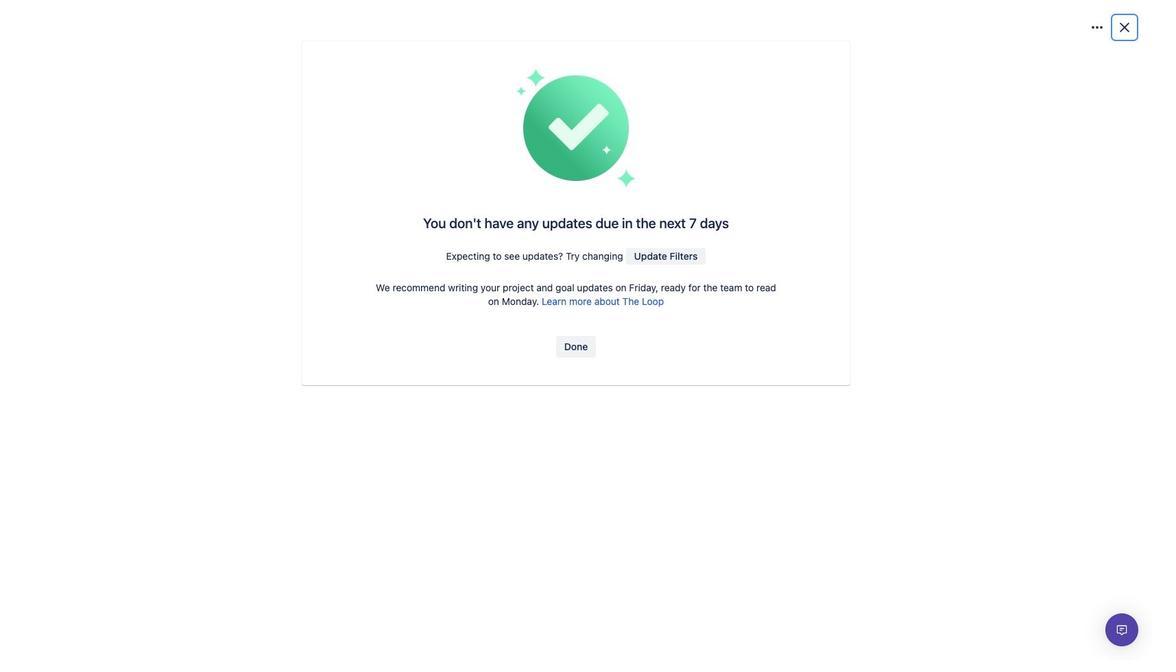 Task type: locate. For each thing, give the bounding box(es) containing it.
settings image
[[1089, 19, 1106, 36]]



Task type: describe. For each thing, give the bounding box(es) containing it.
close image
[[1117, 19, 1133, 36]]

open intercom messenger image
[[1114, 622, 1130, 638]]

Search field
[[867, 8, 1004, 30]]



Task type: vqa. For each thing, say whether or not it's contained in the screenshot.
'Open Intercom Messenger' Image
yes



